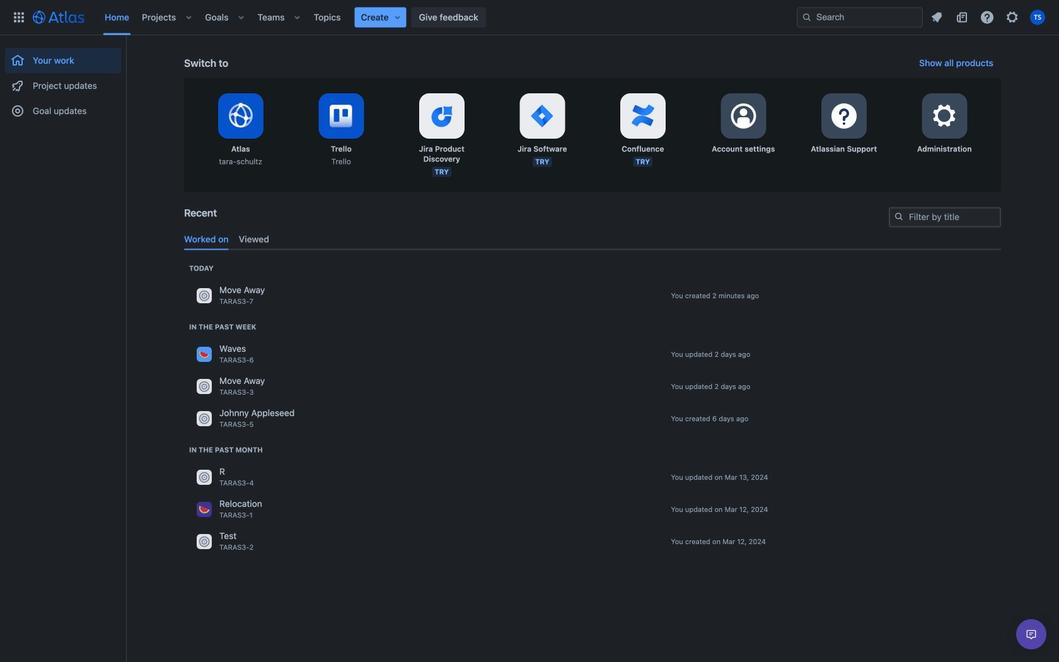 Task type: describe. For each thing, give the bounding box(es) containing it.
help image
[[980, 10, 995, 25]]

Filter by title field
[[891, 208, 1000, 226]]

3 townsquare image from the top
[[197, 411, 212, 426]]

townsquare image for second heading from the top
[[197, 347, 212, 362]]

0 vertical spatial settings image
[[1006, 10, 1021, 25]]

open intercom messenger image
[[1024, 627, 1040, 642]]

1 heading from the top
[[189, 263, 214, 273]]

notifications image
[[930, 10, 945, 25]]

2 settings image from the left
[[829, 101, 860, 131]]

4 townsquare image from the top
[[197, 502, 212, 517]]

townsquare image for first heading from the bottom
[[197, 470, 212, 485]]

Search field
[[797, 7, 923, 27]]

3 heading from the top
[[189, 445, 263, 455]]



Task type: locate. For each thing, give the bounding box(es) containing it.
1 townsquare image from the top
[[197, 347, 212, 362]]

0 horizontal spatial settings image
[[930, 101, 960, 131]]

0 vertical spatial heading
[[189, 263, 214, 273]]

0 horizontal spatial settings image
[[729, 101, 759, 131]]

settings image
[[729, 101, 759, 131], [829, 101, 860, 131]]

search image
[[802, 12, 812, 22]]

tab list
[[179, 229, 1007, 250]]

townsquare image
[[197, 347, 212, 362], [197, 470, 212, 485], [197, 534, 212, 549]]

heading
[[189, 263, 214, 273], [189, 322, 256, 332], [189, 445, 263, 455]]

0 vertical spatial townsquare image
[[197, 347, 212, 362]]

group
[[5, 35, 121, 127]]

1 townsquare image from the top
[[197, 288, 212, 303]]

2 townsquare image from the top
[[197, 470, 212, 485]]

2 townsquare image from the top
[[197, 379, 212, 394]]

search image
[[894, 212, 905, 222]]

1 settings image from the left
[[729, 101, 759, 131]]

1 vertical spatial townsquare image
[[197, 470, 212, 485]]

1 horizontal spatial settings image
[[829, 101, 860, 131]]

1 vertical spatial settings image
[[930, 101, 960, 131]]

2 heading from the top
[[189, 322, 256, 332]]

settings image
[[1006, 10, 1021, 25], [930, 101, 960, 131]]

top element
[[8, 0, 797, 35]]

banner
[[0, 0, 1060, 35]]

None search field
[[797, 7, 923, 27]]

account image
[[1031, 10, 1046, 25]]

switch to... image
[[11, 10, 26, 25]]

3 townsquare image from the top
[[197, 534, 212, 549]]

townsquare image
[[197, 288, 212, 303], [197, 379, 212, 394], [197, 411, 212, 426], [197, 502, 212, 517]]

1 vertical spatial heading
[[189, 322, 256, 332]]

1 horizontal spatial settings image
[[1006, 10, 1021, 25]]

2 vertical spatial heading
[[189, 445, 263, 455]]

2 vertical spatial townsquare image
[[197, 534, 212, 549]]



Task type: vqa. For each thing, say whether or not it's contained in the screenshot.
Jira
no



